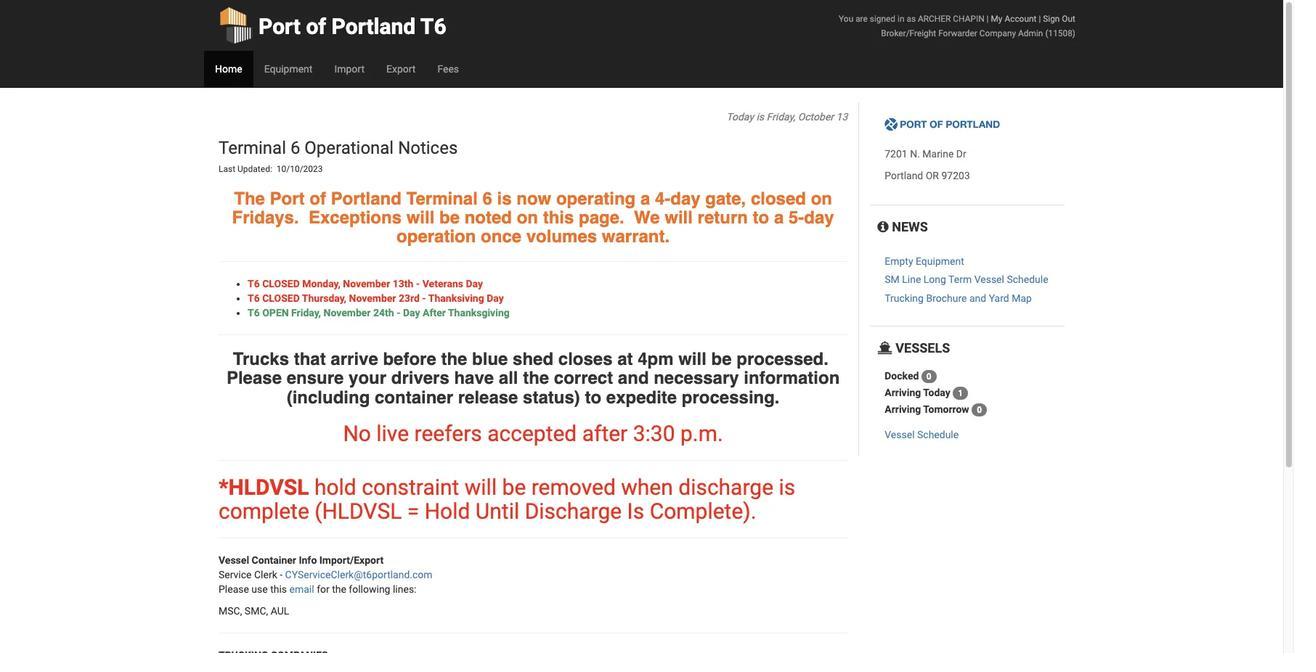 Task type: describe. For each thing, give the bounding box(es) containing it.
exceptions
[[309, 208, 402, 228]]

container
[[375, 388, 453, 408]]

import button
[[324, 51, 376, 87]]

after
[[423, 307, 446, 319]]

fees button
[[427, 51, 470, 87]]

archer
[[918, 14, 951, 24]]

5-
[[789, 208, 804, 228]]

n.
[[910, 148, 920, 160]]

operational
[[305, 138, 394, 158]]

vessel schedule link
[[885, 429, 959, 441]]

be inside the port of portland terminal 6 is now operating a 4-day gate, closed on fridays .  exceptions will be noted on this page.  we will return to a 5-day operation once volumes warrant.
[[440, 208, 460, 228]]

last
[[219, 164, 235, 175]]

sign out link
[[1043, 14, 1076, 24]]

is
[[627, 499, 645, 524]]

1 | from the left
[[987, 14, 989, 24]]

as
[[907, 14, 916, 24]]

smc,
[[245, 606, 268, 617]]

ship image
[[878, 342, 893, 355]]

docked 0 arriving today 1 arriving tomorrow 0
[[885, 370, 982, 416]]

we
[[634, 208, 660, 228]]

or
[[926, 170, 939, 182]]

vessel inside empty equipment sm line long term vessel schedule trucking brochure and yard map
[[975, 274, 1005, 286]]

terminal inside terminal 6 operational notices last updated:  10/10/2023
[[219, 138, 286, 158]]

use
[[252, 584, 268, 596]]

0 vertical spatial november
[[343, 278, 390, 290]]

port inside the port of portland terminal 6 is now operating a 4-day gate, closed on fridays .  exceptions will be noted on this page.  we will return to a 5-day operation once volumes warrant.
[[270, 189, 305, 209]]

shed
[[513, 349, 554, 370]]

2 | from the left
[[1039, 14, 1041, 24]]

vessel for vessel container info import/export service clerk - cyserviceclerk@t6portland.com please use this email for the following lines:
[[219, 555, 249, 567]]

warrant.
[[602, 227, 670, 247]]

are
[[856, 14, 868, 24]]

the inside vessel container info import/export service clerk - cyserviceclerk@t6portland.com please use this email for the following lines:
[[332, 584, 346, 596]]

ensure
[[287, 368, 344, 389]]

container
[[252, 555, 296, 567]]

open
[[262, 307, 289, 319]]

all
[[499, 368, 518, 389]]

7201
[[885, 148, 908, 160]]

1 horizontal spatial day
[[804, 208, 835, 228]]

hold constraint will be removed when discharge is complete (hldvsl = hold until discharge is complete).
[[219, 475, 796, 524]]

arrive
[[331, 349, 378, 370]]

my
[[991, 14, 1003, 24]]

this inside vessel container info import/export service clerk - cyserviceclerk@t6portland.com please use this email for the following lines:
[[270, 584, 287, 596]]

will inside trucks that arrive before the blue shed closes at 4pm will be processed. please ensure your drivers have all the correct and necessary information (including container release status) to expedite processing.
[[679, 349, 707, 370]]

closes
[[559, 349, 613, 370]]

will right exceptions
[[407, 208, 435, 228]]

be inside "hold constraint will be removed when discharge is complete (hldvsl = hold until discharge is complete)."
[[502, 475, 526, 501]]

portland or 97203
[[885, 170, 970, 182]]

will inside "hold constraint will be removed when discharge is complete (hldvsl = hold until discharge is complete)."
[[465, 475, 497, 501]]

schedule inside empty equipment sm line long term vessel schedule trucking brochure and yard map
[[1007, 274, 1049, 286]]

to inside the port of portland terminal 6 is now operating a 4-day gate, closed on fridays .  exceptions will be noted on this page.  we will return to a 5-day operation once volumes warrant.
[[753, 208, 770, 228]]

- right 24th
[[397, 307, 401, 319]]

your
[[349, 368, 387, 389]]

empty
[[885, 256, 914, 267]]

10/10/2023
[[277, 164, 323, 175]]

news
[[889, 220, 928, 235]]

brochure
[[927, 293, 967, 304]]

fees
[[438, 63, 459, 75]]

for
[[317, 584, 330, 596]]

export
[[386, 63, 416, 75]]

1 arriving from the top
[[885, 387, 921, 399]]

forwarder
[[939, 28, 978, 39]]

3:30
[[633, 421, 675, 447]]

terminal inside the port of portland terminal 6 is now operating a 4-day gate, closed on fridays .  exceptions will be noted on this page.  we will return to a 5-day operation once volumes warrant.
[[407, 189, 478, 209]]

docked
[[885, 370, 919, 382]]

2 vertical spatial day
[[403, 307, 420, 319]]

complete
[[219, 499, 309, 524]]

1 horizontal spatial is
[[757, 111, 764, 123]]

of inside the port of portland terminal 6 is now operating a 4-day gate, closed on fridays .  exceptions will be noted on this page.  we will return to a 5-day operation once volumes warrant.
[[310, 189, 326, 209]]

service
[[219, 570, 252, 581]]

=
[[407, 499, 419, 524]]

release
[[458, 388, 518, 408]]

expedite
[[606, 388, 677, 408]]

equipment inside dropdown button
[[264, 63, 313, 75]]

out
[[1062, 14, 1076, 24]]

in
[[898, 14, 905, 24]]

import
[[334, 63, 365, 75]]

1 vertical spatial portland
[[885, 170, 924, 182]]

will right the we
[[665, 208, 693, 228]]

please inside trucks that arrive before the blue shed closes at 4pm will be processed. please ensure your drivers have all the correct and necessary information (including container release status) to expedite processing.
[[227, 368, 282, 389]]

t6 up 'trucks'
[[248, 293, 260, 304]]

live
[[377, 421, 409, 447]]

cyserviceclerk@t6portland.com link
[[285, 570, 433, 581]]

today inside docked 0 arriving today 1 arriving tomorrow 0
[[924, 387, 951, 399]]

be inside trucks that arrive before the blue shed closes at 4pm will be processed. please ensure your drivers have all the correct and necessary information (including container release status) to expedite processing.
[[712, 349, 732, 370]]

closed
[[751, 189, 806, 209]]

yard
[[989, 293, 1010, 304]]

thanksgiving
[[448, 307, 510, 319]]

0 horizontal spatial on
[[517, 208, 538, 228]]

portland inside the port of portland terminal 6 is now operating a 4-day gate, closed on fridays .  exceptions will be noted on this page.  we will return to a 5-day operation once volumes warrant.
[[331, 189, 402, 209]]

vessel for vessel schedule
[[885, 429, 915, 441]]

status)
[[523, 388, 580, 408]]

map
[[1012, 293, 1032, 304]]

home
[[215, 63, 242, 75]]

0 horizontal spatial today
[[727, 111, 754, 123]]

broker/freight
[[881, 28, 937, 39]]

1 vertical spatial schedule
[[918, 429, 959, 441]]

friday, inside t6 closed monday, november 13th - veterans day t6 closed thursday, november 23rd - thanksiving day t6 open friday, november 24th - day after thanksgiving
[[291, 307, 321, 319]]

sign
[[1043, 14, 1060, 24]]

accepted
[[488, 421, 577, 447]]

fridays
[[232, 208, 294, 228]]

once
[[481, 227, 522, 247]]

email link
[[290, 584, 314, 596]]

msc,
[[219, 606, 242, 617]]

home button
[[204, 51, 253, 87]]



Task type: locate. For each thing, give the bounding box(es) containing it.
0 horizontal spatial is
[[497, 189, 512, 209]]

friday, left "october"
[[767, 111, 796, 123]]

0 horizontal spatial vessel
[[219, 555, 249, 567]]

term
[[949, 274, 972, 286]]

4-
[[655, 189, 671, 209]]

equipment button
[[253, 51, 324, 87]]

please down service
[[219, 584, 249, 596]]

0 vertical spatial and
[[970, 293, 987, 304]]

on right noted
[[517, 208, 538, 228]]

t6 closed monday, november 13th - veterans day t6 closed thursday, november 23rd - thanksiving day t6 open friday, november 24th - day after thanksgiving
[[248, 278, 510, 319]]

closed
[[262, 278, 300, 290], [262, 293, 300, 304]]

t6
[[421, 14, 447, 39], [248, 278, 260, 290], [248, 293, 260, 304], [248, 307, 260, 319]]

1 vertical spatial november
[[349, 293, 396, 304]]

0 vertical spatial terminal
[[219, 138, 286, 158]]

1 horizontal spatial day
[[466, 278, 483, 290]]

that
[[294, 349, 326, 370]]

0 vertical spatial closed
[[262, 278, 300, 290]]

0 horizontal spatial day
[[671, 189, 701, 209]]

my account link
[[991, 14, 1037, 24]]

1 vertical spatial arriving
[[885, 404, 921, 415]]

clerk
[[254, 570, 277, 581]]

portland inside 'link'
[[332, 14, 416, 39]]

terminal
[[219, 138, 286, 158], [407, 189, 478, 209]]

necessary
[[654, 368, 739, 389]]

1 horizontal spatial |
[[1039, 14, 1041, 24]]

1 horizontal spatial this
[[543, 208, 574, 228]]

vessel up service
[[219, 555, 249, 567]]

to
[[753, 208, 770, 228], [585, 388, 602, 408]]

port inside 'link'
[[259, 14, 301, 39]]

0 right tomorrow
[[977, 405, 982, 416]]

6 inside the port of portland terminal 6 is now operating a 4-day gate, closed on fridays .  exceptions will be noted on this page.  we will return to a 5-day operation once volumes warrant.
[[483, 189, 492, 209]]

lines:
[[393, 584, 417, 596]]

is left "october"
[[757, 111, 764, 123]]

- right 13th on the left of page
[[416, 278, 420, 290]]

t6 inside port of portland t6 'link'
[[421, 14, 447, 39]]

1 vertical spatial this
[[270, 584, 287, 596]]

portland down terminal 6 operational notices last updated:  10/10/2023 in the top of the page
[[331, 189, 402, 209]]

trucking brochure and yard map link
[[885, 293, 1032, 304]]

2 closed from the top
[[262, 293, 300, 304]]

0 horizontal spatial this
[[270, 584, 287, 596]]

equipment inside empty equipment sm line long term vessel schedule trucking brochure and yard map
[[916, 256, 965, 267]]

1 horizontal spatial friday,
[[767, 111, 796, 123]]

(including
[[287, 388, 370, 408]]

1
[[958, 389, 963, 399]]

1 vertical spatial equipment
[[916, 256, 965, 267]]

return
[[698, 208, 748, 228]]

friday, down thursday,
[[291, 307, 321, 319]]

day down 23rd
[[403, 307, 420, 319]]

will right the 4pm
[[679, 349, 707, 370]]

terminal up last
[[219, 138, 286, 158]]

long
[[924, 274, 947, 286]]

noted
[[465, 208, 512, 228]]

- inside vessel container info import/export service clerk - cyserviceclerk@t6portland.com please use this email for the following lines:
[[280, 570, 283, 581]]

p.m.
[[681, 421, 723, 447]]

0 vertical spatial to
[[753, 208, 770, 228]]

portland up import
[[332, 14, 416, 39]]

and inside trucks that arrive before the blue shed closes at 4pm will be processed. please ensure your drivers have all the correct and necessary information (including container release status) to expedite processing.
[[618, 368, 649, 389]]

be left noted
[[440, 208, 460, 228]]

1 vertical spatial today
[[924, 387, 951, 399]]

2 vertical spatial is
[[779, 475, 796, 501]]

today
[[727, 111, 754, 123], [924, 387, 951, 399]]

2 horizontal spatial the
[[523, 368, 549, 389]]

0 horizontal spatial and
[[618, 368, 649, 389]]

hold
[[315, 475, 357, 501]]

port down 10/10/2023
[[270, 189, 305, 209]]

0 vertical spatial day
[[466, 278, 483, 290]]

the right for
[[332, 584, 346, 596]]

0 vertical spatial port
[[259, 14, 301, 39]]

the
[[234, 189, 265, 209]]

schedule down tomorrow
[[918, 429, 959, 441]]

processing.
[[682, 388, 780, 408]]

day up thanksiving
[[466, 278, 483, 290]]

23rd
[[399, 293, 420, 304]]

2 vertical spatial vessel
[[219, 555, 249, 567]]

0 vertical spatial 6
[[291, 138, 300, 158]]

2 vertical spatial be
[[502, 475, 526, 501]]

processed.
[[737, 349, 829, 370]]

please
[[227, 368, 282, 389], [219, 584, 249, 596]]

the
[[441, 349, 467, 370], [523, 368, 549, 389], [332, 584, 346, 596]]

and right correct on the left
[[618, 368, 649, 389]]

a left '5-'
[[774, 208, 784, 228]]

portland down 7201
[[885, 170, 924, 182]]

1 vertical spatial day
[[487, 293, 504, 304]]

have
[[454, 368, 494, 389]]

email
[[290, 584, 314, 596]]

will
[[407, 208, 435, 228], [665, 208, 693, 228], [679, 349, 707, 370], [465, 475, 497, 501]]

veterans
[[423, 278, 463, 290]]

port of portland t6 image
[[885, 118, 1001, 132]]

is left now
[[497, 189, 512, 209]]

operating
[[556, 189, 636, 209]]

1 horizontal spatial the
[[441, 349, 467, 370]]

t6 down fridays
[[248, 278, 260, 290]]

1 vertical spatial and
[[618, 368, 649, 389]]

0 vertical spatial friday,
[[767, 111, 796, 123]]

arriving down docked
[[885, 387, 921, 399]]

a left 4-
[[641, 189, 650, 209]]

of
[[306, 14, 326, 39], [310, 189, 326, 209]]

correct
[[554, 368, 613, 389]]

schedule up map
[[1007, 274, 1049, 286]]

be up processing. on the right of the page
[[712, 349, 732, 370]]

discharge
[[679, 475, 774, 501]]

1 vertical spatial terminal
[[407, 189, 478, 209]]

of up equipment dropdown button
[[306, 14, 326, 39]]

1 horizontal spatial vessel
[[885, 429, 915, 441]]

this right once
[[543, 208, 574, 228]]

is
[[757, 111, 764, 123], [497, 189, 512, 209], [779, 475, 796, 501]]

1 vertical spatial vessel
[[885, 429, 915, 441]]

0 horizontal spatial terminal
[[219, 138, 286, 158]]

0 vertical spatial today
[[727, 111, 754, 123]]

(hldvsl
[[315, 499, 402, 524]]

-
[[416, 278, 420, 290], [422, 293, 426, 304], [397, 307, 401, 319], [280, 570, 283, 581]]

after
[[582, 421, 628, 447]]

97203
[[942, 170, 970, 182]]

t6 left open
[[248, 307, 260, 319]]

gate,
[[706, 189, 746, 209]]

aul
[[271, 606, 289, 617]]

on
[[811, 189, 833, 209], [517, 208, 538, 228]]

on right '5-'
[[811, 189, 833, 209]]

to left '5-'
[[753, 208, 770, 228]]

0 vertical spatial arriving
[[885, 387, 921, 399]]

be
[[440, 208, 460, 228], [712, 349, 732, 370], [502, 475, 526, 501]]

1 horizontal spatial a
[[774, 208, 784, 228]]

1 horizontal spatial 0
[[977, 405, 982, 416]]

6 up once
[[483, 189, 492, 209]]

now
[[517, 189, 552, 209]]

0 vertical spatial of
[[306, 14, 326, 39]]

thanksiving
[[429, 293, 484, 304]]

1 vertical spatial please
[[219, 584, 249, 596]]

0 horizontal spatial schedule
[[918, 429, 959, 441]]

notices
[[398, 138, 458, 158]]

and inside empty equipment sm line long term vessel schedule trucking brochure and yard map
[[970, 293, 987, 304]]

please inside vessel container info import/export service clerk - cyserviceclerk@t6portland.com please use this email for the following lines:
[[219, 584, 249, 596]]

2 vertical spatial portland
[[331, 189, 402, 209]]

2 horizontal spatial vessel
[[975, 274, 1005, 286]]

2 horizontal spatial be
[[712, 349, 732, 370]]

0 right docked
[[927, 372, 932, 382]]

vessel container info import/export service clerk - cyserviceclerk@t6portland.com please use this email for the following lines:
[[219, 555, 433, 596]]

no
[[343, 421, 371, 447]]

0 vertical spatial portland
[[332, 14, 416, 39]]

0 horizontal spatial equipment
[[264, 63, 313, 75]]

port
[[259, 14, 301, 39], [270, 189, 305, 209]]

you
[[839, 14, 854, 24]]

0 horizontal spatial friday,
[[291, 307, 321, 319]]

2 horizontal spatial day
[[487, 293, 504, 304]]

1 vertical spatial closed
[[262, 293, 300, 304]]

1 horizontal spatial be
[[502, 475, 526, 501]]

1 horizontal spatial terminal
[[407, 189, 478, 209]]

vessels
[[893, 341, 950, 356]]

port up equipment dropdown button
[[259, 14, 301, 39]]

1 horizontal spatial to
[[753, 208, 770, 228]]

you are signed in as archer chapin | my account | sign out broker/freight forwarder company admin (11508)
[[839, 14, 1076, 39]]

vessel down docked 0 arriving today 1 arriving tomorrow 0
[[885, 429, 915, 441]]

- right 'clerk'
[[280, 570, 283, 581]]

1 horizontal spatial and
[[970, 293, 987, 304]]

trucks that arrive before the blue shed closes at 4pm will be processed. please ensure your drivers have all the correct and necessary information (including container release status) to expedite processing.
[[227, 349, 840, 408]]

day left info circle image
[[804, 208, 835, 228]]

day
[[671, 189, 701, 209], [804, 208, 835, 228]]

2 horizontal spatial is
[[779, 475, 796, 501]]

vessel inside vessel container info import/export service clerk - cyserviceclerk@t6portland.com please use this email for the following lines:
[[219, 555, 249, 567]]

and left 'yard' at the right top of the page
[[970, 293, 987, 304]]

1 vertical spatial be
[[712, 349, 732, 370]]

import/export
[[320, 555, 384, 567]]

day up the thanksgiving
[[487, 293, 504, 304]]

| left the my at top
[[987, 14, 989, 24]]

6 inside terminal 6 operational notices last updated:  10/10/2023
[[291, 138, 300, 158]]

this right use on the bottom left
[[270, 584, 287, 596]]

0 horizontal spatial a
[[641, 189, 650, 209]]

1 vertical spatial 6
[[483, 189, 492, 209]]

is right discharge
[[779, 475, 796, 501]]

0 vertical spatial equipment
[[264, 63, 313, 75]]

2 arriving from the top
[[885, 404, 921, 415]]

0 vertical spatial vessel
[[975, 274, 1005, 286]]

0 horizontal spatial the
[[332, 584, 346, 596]]

when
[[621, 475, 673, 501]]

account
[[1005, 14, 1037, 24]]

port of portland t6 link
[[219, 0, 447, 51]]

1 vertical spatial 0
[[977, 405, 982, 416]]

volumes
[[527, 227, 597, 247]]

marine
[[923, 148, 954, 160]]

0 horizontal spatial 6
[[291, 138, 300, 158]]

complete).
[[650, 499, 757, 524]]

admin
[[1019, 28, 1044, 39]]

1 vertical spatial to
[[585, 388, 602, 408]]

equipment up long at right
[[916, 256, 965, 267]]

this
[[543, 208, 574, 228], [270, 584, 287, 596]]

vessel up 'yard' at the right top of the page
[[975, 274, 1005, 286]]

of down 10/10/2023
[[310, 189, 326, 209]]

chapin
[[953, 14, 985, 24]]

13th
[[393, 278, 414, 290]]

to inside trucks that arrive before the blue shed closes at 4pm will be processed. please ensure your drivers have all the correct and necessary information (including container release status) to expedite processing.
[[585, 388, 602, 408]]

1 vertical spatial of
[[310, 189, 326, 209]]

day left gate, on the top right of page
[[671, 189, 701, 209]]

1 horizontal spatial today
[[924, 387, 951, 399]]

is inside "hold constraint will be removed when discharge is complete (hldvsl = hold until discharge is complete)."
[[779, 475, 796, 501]]

| left sign
[[1039, 14, 1041, 24]]

today is friday, october 13
[[727, 111, 848, 123]]

be down the 'accepted'
[[502, 475, 526, 501]]

t6 up fees "popup button"
[[421, 14, 447, 39]]

1 vertical spatial is
[[497, 189, 512, 209]]

information
[[744, 368, 840, 389]]

blue
[[472, 349, 508, 370]]

0 horizontal spatial be
[[440, 208, 460, 228]]

of inside 'link'
[[306, 14, 326, 39]]

to up after
[[585, 388, 602, 408]]

6 up 10/10/2023
[[291, 138, 300, 158]]

0 horizontal spatial day
[[403, 307, 420, 319]]

0 vertical spatial please
[[227, 368, 282, 389]]

equipment right home 'dropdown button'
[[264, 63, 313, 75]]

please left "that"
[[227, 368, 282, 389]]

monday,
[[302, 278, 341, 290]]

2 vertical spatial november
[[324, 307, 371, 319]]

1 vertical spatial friday,
[[291, 307, 321, 319]]

1 horizontal spatial schedule
[[1007, 274, 1049, 286]]

cyserviceclerk@t6portland.com
[[285, 570, 433, 581]]

terminal up operation
[[407, 189, 478, 209]]

0 vertical spatial schedule
[[1007, 274, 1049, 286]]

the right 'all'
[[523, 368, 549, 389]]

at
[[618, 349, 633, 370]]

is inside the port of portland terminal 6 is now operating a 4-day gate, closed on fridays .  exceptions will be noted on this page.  we will return to a 5-day operation once volumes warrant.
[[497, 189, 512, 209]]

arriving up vessel schedule
[[885, 404, 921, 415]]

1 vertical spatial port
[[270, 189, 305, 209]]

sm
[[885, 274, 900, 286]]

trucking
[[885, 293, 924, 304]]

1 horizontal spatial 6
[[483, 189, 492, 209]]

0 vertical spatial be
[[440, 208, 460, 228]]

0 horizontal spatial 0
[[927, 372, 932, 382]]

0 horizontal spatial to
[[585, 388, 602, 408]]

will down reefers
[[465, 475, 497, 501]]

this inside the port of portland terminal 6 is now operating a 4-day gate, closed on fridays .  exceptions will be noted on this page.  we will return to a 5-day operation once volumes warrant.
[[543, 208, 574, 228]]

1 horizontal spatial equipment
[[916, 256, 965, 267]]

msc, smc, aul
[[219, 606, 289, 617]]

1 closed from the top
[[262, 278, 300, 290]]

0 vertical spatial this
[[543, 208, 574, 228]]

1 horizontal spatial on
[[811, 189, 833, 209]]

0 vertical spatial is
[[757, 111, 764, 123]]

info circle image
[[878, 221, 889, 234]]

- right 23rd
[[422, 293, 426, 304]]

0 vertical spatial 0
[[927, 372, 932, 382]]

the left blue
[[441, 349, 467, 370]]

0 horizontal spatial |
[[987, 14, 989, 24]]



Task type: vqa. For each thing, say whether or not it's contained in the screenshot.
'be' within The Port of Portland Terminal 6 is now operating a 4-day gate, closed on Fridays .  Exceptions will be noted on this page.  We will return to a 5-day operation once volumes warrant.
yes



